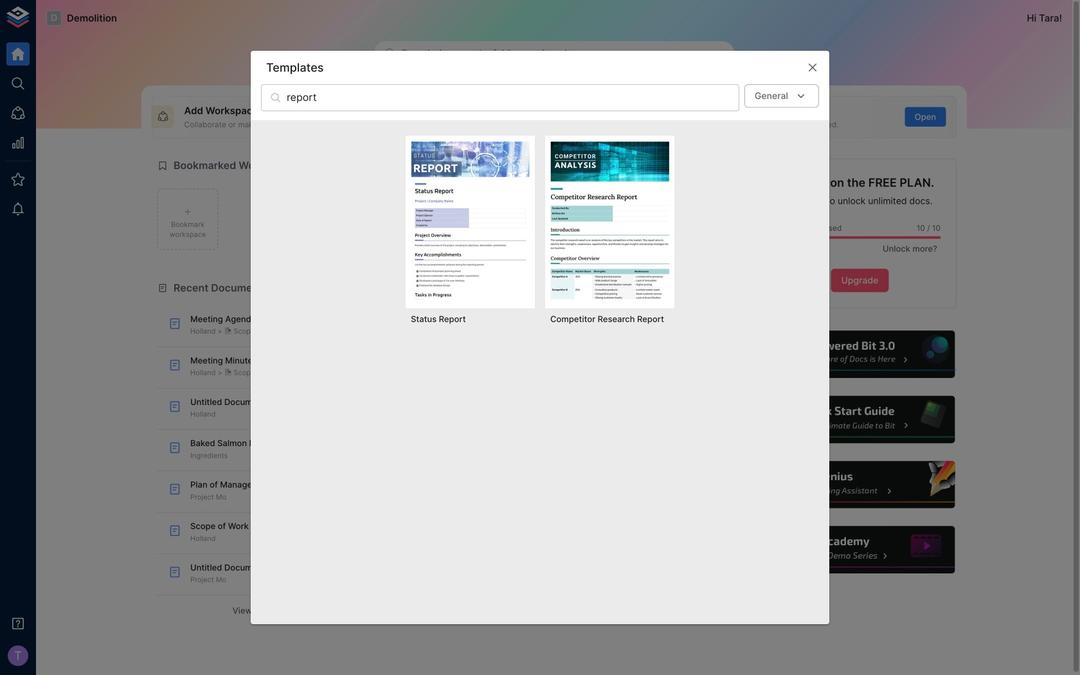 Task type: describe. For each thing, give the bounding box(es) containing it.
3 help image from the top
[[763, 459, 957, 510]]

status report image
[[411, 141, 530, 299]]

competitor research report image
[[551, 141, 669, 299]]

2 help image from the top
[[763, 394, 957, 445]]

4 help image from the top
[[763, 525, 957, 576]]



Task type: vqa. For each thing, say whether or not it's contained in the screenshot.
1st "help" Image from the top
yes



Task type: locate. For each thing, give the bounding box(es) containing it.
Search Templates... text field
[[287, 84, 740, 111]]

1 help image from the top
[[763, 329, 957, 380]]

dialog
[[251, 51, 830, 624]]

help image
[[763, 329, 957, 380], [763, 394, 957, 445], [763, 459, 957, 510], [763, 525, 957, 576]]



